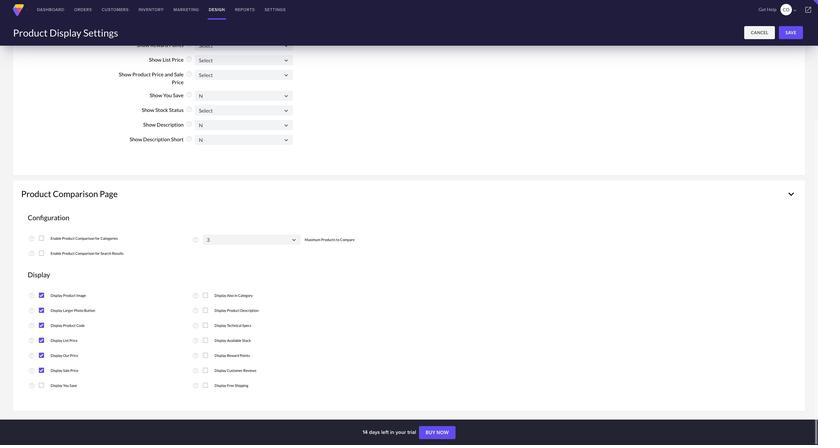 Task type: describe. For each thing, give the bounding box(es) containing it.
categories
[[101, 237, 118, 241]]

featured
[[141, 6, 162, 12]]

 for show you save help_outline
[[283, 93, 290, 100]]

trial
[[408, 429, 416, 437]]

save inside save link
[[786, 30, 797, 35]]

co
[[783, 7, 790, 12]]

show list price help_outline
[[149, 56, 192, 63]]

enable for enable product comparison for search results
[[51, 252, 61, 256]]

status
[[169, 107, 184, 113]]

customers
[[102, 7, 129, 13]]

display larger photo button
[[51, 309, 95, 313]]

help_outline inside show reward points help_outline
[[186, 41, 192, 48]]

1 vertical spatial settings
[[83, 27, 118, 39]]

left
[[382, 429, 389, 437]]

enable product comparison for search results
[[51, 252, 124, 256]]

points for show reward points help_outline
[[169, 42, 184, 48]]

enable for enable product comparison for categories
[[51, 237, 61, 241]]

display for display reward points
[[215, 354, 226, 358]]

help_outline inside show description help_outline
[[186, 121, 192, 128]]

specs
[[242, 324, 251, 328]]

2 vertical spatial description
[[240, 309, 259, 313]]

marketing
[[174, 7, 199, 13]]

customer
[[227, 369, 243, 373]]

help_outline inside show list price help_outline
[[186, 56, 192, 62]]

larger
[[63, 309, 73, 313]]

product down dashboard link
[[13, 27, 48, 39]]

help
[[767, 7, 777, 12]]

inventory
[[139, 7, 164, 13]]

display customer reviews
[[215, 369, 257, 373]]

display product image
[[51, 294, 86, 298]]

 link
[[799, 0, 819, 20]]

product for show product price and sale price help_outline
[[132, 71, 151, 77]]

your
[[396, 429, 406, 437]]

dashboard link
[[32, 0, 69, 20]]

only
[[173, 14, 184, 20]]

display for display
[[28, 271, 50, 279]]

 for show description help_outline
[[283, 122, 290, 129]]

reports
[[235, 7, 255, 13]]

display for display product code
[[51, 324, 62, 328]]

code
[[76, 324, 85, 328]]

display featured products only help_outline
[[123, 5, 192, 20]]

display also in category
[[215, 294, 253, 298]]

display reward points
[[215, 354, 250, 358]]

product for enable product comparison for categories
[[62, 237, 75, 241]]


[[792, 8, 798, 13]]

buy
[[426, 430, 436, 436]]

buy now
[[426, 430, 449, 436]]

comparison for search
[[75, 252, 95, 256]]

show you save help_outline
[[150, 92, 192, 98]]

our
[[63, 354, 69, 358]]

list for display list price
[[63, 339, 69, 343]]

show reward points help_outline
[[137, 41, 192, 48]]

photo
[[74, 309, 84, 313]]

dashboard
[[37, 7, 64, 13]]

product comparison page
[[21, 189, 118, 199]]

you for display you save
[[63, 384, 69, 388]]

help_outline inside show product price and sale price help_outline
[[186, 71, 192, 77]]

price down and
[[172, 79, 184, 85]]

category
[[238, 294, 253, 298]]

display for display available stock
[[215, 339, 226, 343]]

help_outline inside show stock status help_outline
[[186, 106, 192, 113]]

display technical specs
[[215, 324, 251, 328]]

14
[[363, 429, 368, 437]]


[[805, 6, 813, 14]]

also
[[227, 294, 234, 298]]

0 vertical spatial in
[[235, 294, 238, 298]]

show stock status help_outline
[[142, 106, 192, 113]]

show for show stock status help_outline
[[142, 107, 154, 113]]

product display settings
[[13, 27, 118, 39]]

short
[[171, 136, 184, 143]]

search
[[101, 252, 111, 256]]

orders
[[74, 7, 92, 13]]

display for display list price
[[51, 339, 62, 343]]

display sale price
[[51, 369, 78, 373]]

get help
[[759, 7, 777, 12]]

maximum products to compare
[[305, 238, 355, 242]]

save for display you save
[[70, 384, 77, 388]]

display for display you save
[[51, 384, 62, 388]]

product for display product description
[[227, 309, 240, 313]]

 for show stock status help_outline
[[283, 108, 290, 114]]

days
[[369, 429, 380, 437]]

display product code
[[51, 324, 85, 328]]

reviews
[[243, 369, 257, 373]]

cancel link
[[745, 26, 776, 39]]

for for search
[[95, 252, 100, 256]]

display for display featured products only help_outline
[[123, 6, 140, 12]]

display for display customer reviews
[[215, 369, 226, 373]]

technical
[[227, 324, 242, 328]]

1 horizontal spatial stock
[[242, 339, 251, 343]]

get
[[759, 7, 767, 12]]

points for display reward points
[[240, 354, 250, 358]]



Task type: locate. For each thing, give the bounding box(es) containing it.
2 enable from the top
[[51, 252, 61, 256]]

price inside show list price help_outline
[[172, 57, 184, 63]]

to
[[336, 238, 340, 242]]

1 horizontal spatial products
[[321, 238, 336, 242]]

0 vertical spatial products
[[163, 6, 184, 12]]

product for display product image
[[63, 294, 76, 298]]

0 horizontal spatial stock
[[155, 107, 168, 113]]

comparison
[[53, 189, 98, 199], [75, 237, 95, 241], [75, 252, 95, 256]]

points up the reviews
[[240, 354, 250, 358]]

1 vertical spatial points
[[240, 354, 250, 358]]

in right also
[[235, 294, 238, 298]]

sale
[[174, 71, 184, 77], [63, 369, 70, 373]]

price for display sale price
[[70, 369, 78, 373]]

 for show list price help_outline
[[283, 57, 290, 64]]

description inside show description help_outline
[[157, 122, 184, 128]]

0 vertical spatial save
[[786, 30, 797, 35]]

stock
[[155, 107, 168, 113], [242, 339, 251, 343]]

display product description
[[215, 309, 259, 313]]

configuration
[[28, 214, 69, 222]]

shipping
[[235, 384, 248, 388]]

price for display list price
[[69, 339, 78, 343]]

save
[[786, 30, 797, 35], [173, 92, 184, 98], [70, 384, 77, 388]]

image
[[76, 294, 86, 298]]

product left 'image'
[[63, 294, 76, 298]]

0 horizontal spatial settings
[[83, 27, 118, 39]]

show product price and sale price help_outline
[[119, 71, 192, 85]]

1 vertical spatial you
[[63, 384, 69, 388]]

1 horizontal spatial in
[[390, 429, 395, 437]]

0 horizontal spatial in
[[235, 294, 238, 298]]

buy now link
[[419, 427, 456, 440]]

product for display product code
[[63, 324, 76, 328]]

cancel
[[751, 30, 769, 35]]

0 horizontal spatial you
[[63, 384, 69, 388]]

results
[[112, 252, 124, 256]]

product up enable product comparison for search results
[[62, 237, 75, 241]]

save down display sale price
[[70, 384, 77, 388]]

description down show description help_outline
[[143, 136, 170, 143]]

help_outline inside the display featured products only help_outline
[[186, 5, 192, 12]]

enable down "enable product comparison for categories"
[[51, 252, 61, 256]]

save link
[[779, 26, 804, 39]]

price for show list price help_outline
[[172, 57, 184, 63]]

1 vertical spatial products
[[321, 238, 336, 242]]

you down display sale price
[[63, 384, 69, 388]]

description for short
[[143, 136, 170, 143]]

display for display our price
[[51, 354, 62, 358]]

for
[[95, 237, 100, 241], [95, 252, 100, 256]]

list
[[163, 57, 171, 63], [63, 339, 69, 343]]

maximum
[[305, 238, 321, 242]]

1 horizontal spatial settings
[[265, 7, 286, 13]]

list inside show list price help_outline
[[163, 57, 171, 63]]

display inside the display featured products only help_outline
[[123, 6, 140, 12]]

sale inside show product price and sale price help_outline
[[174, 71, 184, 77]]

1 horizontal spatial you
[[163, 92, 172, 98]]

comparison for categories
[[75, 237, 95, 241]]

1 vertical spatial in
[[390, 429, 395, 437]]

 for show description short help_outline
[[283, 137, 290, 144]]

1 enable from the top
[[51, 237, 61, 241]]

you for show you save help_outline
[[163, 92, 172, 98]]

show for show product price and sale price help_outline
[[119, 71, 131, 77]]

show for show list price help_outline
[[149, 57, 162, 63]]

list up and
[[163, 57, 171, 63]]

help_outline
[[186, 5, 192, 12], [186, 41, 192, 48], [186, 56, 192, 62], [186, 71, 192, 77], [186, 92, 192, 98], [186, 106, 192, 113], [186, 121, 192, 128], [186, 136, 192, 142], [28, 236, 35, 242], [192, 237, 199, 243], [28, 251, 35, 257], [28, 293, 35, 299], [192, 293, 199, 299], [28, 308, 35, 315], [192, 308, 199, 315], [28, 323, 35, 330], [192, 323, 199, 330], [28, 338, 35, 345], [192, 338, 199, 345], [28, 353, 35, 360], [192, 353, 199, 360], [28, 368, 35, 375], [192, 368, 199, 375], [28, 383, 35, 390], [192, 383, 199, 390]]

now
[[437, 430, 449, 436]]

1 for from the top
[[95, 237, 100, 241]]

0 vertical spatial you
[[163, 92, 172, 98]]

description for help_outline
[[157, 122, 184, 128]]

sale down 'our'
[[63, 369, 70, 373]]

price for display our price
[[70, 354, 78, 358]]

display for display sale price
[[51, 369, 62, 373]]

display
[[123, 6, 140, 12], [50, 27, 81, 39], [28, 271, 50, 279], [51, 294, 62, 298], [215, 294, 226, 298], [51, 309, 62, 313], [215, 309, 226, 313], [51, 324, 62, 328], [215, 324, 226, 328], [51, 339, 62, 343], [215, 339, 226, 343], [51, 354, 62, 358], [215, 354, 226, 358], [51, 369, 62, 373], [215, 369, 226, 373], [51, 384, 62, 388], [215, 384, 226, 388]]

list up 'our'
[[63, 339, 69, 343]]

price right 'our'
[[70, 354, 78, 358]]

display list price
[[51, 339, 78, 343]]

1 vertical spatial list
[[63, 339, 69, 343]]

price left and
[[152, 71, 164, 77]]

None text field
[[195, 70, 293, 80], [195, 91, 293, 101], [195, 70, 293, 80], [195, 91, 293, 101]]

display free shipping
[[215, 384, 248, 388]]

display for display technical specs
[[215, 324, 226, 328]]

for left search
[[95, 252, 100, 256]]

None text field
[[195, 55, 293, 65], [195, 106, 293, 116], [195, 120, 293, 130], [195, 135, 293, 145], [203, 235, 301, 245], [195, 55, 293, 65], [195, 106, 293, 116], [195, 120, 293, 130], [195, 135, 293, 145], [203, 235, 301, 245]]

show for show you save help_outline
[[150, 92, 162, 98]]

show inside show product price and sale price help_outline
[[119, 71, 131, 77]]

for for categories
[[95, 237, 100, 241]]

display for display product image
[[51, 294, 62, 298]]

sale right and
[[174, 71, 184, 77]]

description
[[157, 122, 184, 128], [143, 136, 170, 143], [240, 309, 259, 313]]

you
[[163, 92, 172, 98], [63, 384, 69, 388]]

1 vertical spatial sale
[[63, 369, 70, 373]]

0 vertical spatial settings
[[265, 7, 286, 13]]

free
[[227, 384, 234, 388]]

display our price
[[51, 354, 78, 358]]

product up the display technical specs
[[227, 309, 240, 313]]

0 horizontal spatial sale
[[63, 369, 70, 373]]

0 vertical spatial comparison
[[53, 189, 98, 199]]

product
[[13, 27, 48, 39], [132, 71, 151, 77], [21, 189, 51, 199], [62, 237, 75, 241], [62, 252, 75, 256], [63, 294, 76, 298], [227, 309, 240, 313], [63, 324, 76, 328]]

product up configuration
[[21, 189, 51, 199]]

product left and
[[132, 71, 151, 77]]

1 vertical spatial stock
[[242, 339, 251, 343]]

reward up show list price help_outline
[[150, 42, 168, 48]]

in
[[235, 294, 238, 298], [390, 429, 395, 437]]

1 horizontal spatial reward
[[227, 354, 239, 358]]

show description help_outline
[[143, 121, 192, 128]]

show inside show stock status help_outline
[[142, 107, 154, 113]]

price down display our price
[[70, 369, 78, 373]]

0 vertical spatial description
[[157, 122, 184, 128]]

help_outline inside the show you save help_outline
[[186, 92, 192, 98]]

reward for show reward points help_outline
[[150, 42, 168, 48]]

reward inside show reward points help_outline
[[150, 42, 168, 48]]

settings
[[265, 7, 286, 13], [83, 27, 118, 39]]

0 vertical spatial for
[[95, 237, 100, 241]]

reward down 'display available stock'
[[227, 354, 239, 358]]

points inside show reward points help_outline
[[169, 42, 184, 48]]

display for display free shipping
[[215, 384, 226, 388]]

 for show product price and sale price help_outline
[[283, 72, 290, 79]]

1 vertical spatial reward
[[227, 354, 239, 358]]

0 vertical spatial points
[[169, 42, 184, 48]]

14 days left in your trial
[[363, 429, 418, 437]]

description up specs
[[240, 309, 259, 313]]

product for enable product comparison for search results
[[62, 252, 75, 256]]

product down "enable product comparison for categories"
[[62, 252, 75, 256]]

1 vertical spatial for
[[95, 252, 100, 256]]

show inside the show you save help_outline
[[150, 92, 162, 98]]

show inside show description help_outline
[[143, 122, 156, 128]]

for left categories
[[95, 237, 100, 241]]

price up and
[[172, 57, 184, 63]]

expand_more
[[786, 189, 797, 200]]

button
[[84, 309, 95, 313]]

products inside the display featured products only help_outline
[[163, 6, 184, 12]]

stock right available
[[242, 339, 251, 343]]

page
[[100, 189, 118, 199]]

save inside the show you save help_outline
[[173, 92, 184, 98]]

0 horizontal spatial points
[[169, 42, 184, 48]]

0 vertical spatial reward
[[150, 42, 168, 48]]

1 vertical spatial description
[[143, 136, 170, 143]]

save up status
[[173, 92, 184, 98]]

settings down customers
[[83, 27, 118, 39]]

enable down configuration
[[51, 237, 61, 241]]

0 vertical spatial stock
[[155, 107, 168, 113]]

2 horizontal spatial save
[[786, 30, 797, 35]]

and
[[165, 71, 173, 77]]

description down show stock status help_outline
[[157, 122, 184, 128]]

show inside show list price help_outline
[[149, 57, 162, 63]]

show for show reward points help_outline
[[137, 42, 149, 48]]

0 horizontal spatial save
[[70, 384, 77, 388]]

show
[[137, 42, 149, 48], [149, 57, 162, 63], [119, 71, 131, 77], [150, 92, 162, 98], [142, 107, 154, 113], [143, 122, 156, 128], [130, 136, 142, 143]]

reward for display reward points
[[227, 354, 239, 358]]

products up only
[[163, 6, 184, 12]]

1 horizontal spatial sale
[[174, 71, 184, 77]]

display for display product description
[[215, 309, 226, 313]]

display for display also in category
[[215, 294, 226, 298]]

show for show description help_outline
[[143, 122, 156, 128]]

products left to
[[321, 238, 336, 242]]

settings right "reports"
[[265, 7, 286, 13]]

compare
[[340, 238, 355, 242]]

show description short help_outline
[[130, 136, 192, 143]]


[[283, 7, 290, 13], [283, 42, 290, 49], [283, 57, 290, 64], [283, 72, 290, 79], [283, 93, 290, 100], [283, 108, 290, 114], [283, 122, 290, 129], [283, 137, 290, 144], [291, 237, 298, 244]]

product inside show product price and sale price help_outline
[[132, 71, 151, 77]]

reward
[[150, 42, 168, 48], [227, 354, 239, 358]]

show inside show description short help_outline
[[130, 136, 142, 143]]

0 vertical spatial sale
[[174, 71, 184, 77]]

display you save
[[51, 384, 77, 388]]

save for show you save help_outline
[[173, 92, 184, 98]]

show for show description short help_outline
[[130, 136, 142, 143]]

display available stock
[[215, 339, 251, 343]]

list for show list price help_outline
[[163, 57, 171, 63]]

points
[[169, 42, 184, 48], [240, 354, 250, 358]]

description inside show description short help_outline
[[143, 136, 170, 143]]

0 horizontal spatial list
[[63, 339, 69, 343]]

stock inside show stock status help_outline
[[155, 107, 168, 113]]

points up show list price help_outline
[[169, 42, 184, 48]]

design
[[209, 7, 225, 13]]

enable product comparison for categories
[[51, 237, 118, 241]]

0 horizontal spatial products
[[163, 6, 184, 12]]

1 vertical spatial save
[[173, 92, 184, 98]]

0 horizontal spatial reward
[[150, 42, 168, 48]]

2 for from the top
[[95, 252, 100, 256]]

2 vertical spatial save
[[70, 384, 77, 388]]

stock left status
[[155, 107, 168, 113]]

price down display product code
[[69, 339, 78, 343]]

co 
[[783, 7, 798, 13]]

price for show product price and sale price help_outline
[[152, 71, 164, 77]]

1 horizontal spatial save
[[173, 92, 184, 98]]

display for display larger photo button
[[51, 309, 62, 313]]

1 vertical spatial comparison
[[75, 237, 95, 241]]

help_outline inside show description short help_outline
[[186, 136, 192, 142]]

save down 
[[786, 30, 797, 35]]

products
[[163, 6, 184, 12], [321, 238, 336, 242]]

0 vertical spatial enable
[[51, 237, 61, 241]]

available
[[227, 339, 242, 343]]

enable
[[51, 237, 61, 241], [51, 252, 61, 256]]

1 horizontal spatial list
[[163, 57, 171, 63]]

2 vertical spatial comparison
[[75, 252, 95, 256]]

you up show stock status help_outline
[[163, 92, 172, 98]]

1 vertical spatial enable
[[51, 252, 61, 256]]

product left the code
[[63, 324, 76, 328]]

in right 'left'
[[390, 429, 395, 437]]

0 vertical spatial list
[[163, 57, 171, 63]]

1 horizontal spatial points
[[240, 354, 250, 358]]

price
[[172, 57, 184, 63], [152, 71, 164, 77], [172, 79, 184, 85], [69, 339, 78, 343], [70, 354, 78, 358], [70, 369, 78, 373]]

you inside the show you save help_outline
[[163, 92, 172, 98]]

show inside show reward points help_outline
[[137, 42, 149, 48]]



Task type: vqa. For each thing, say whether or not it's contained in the screenshot.
Display related to Display List Price
yes



